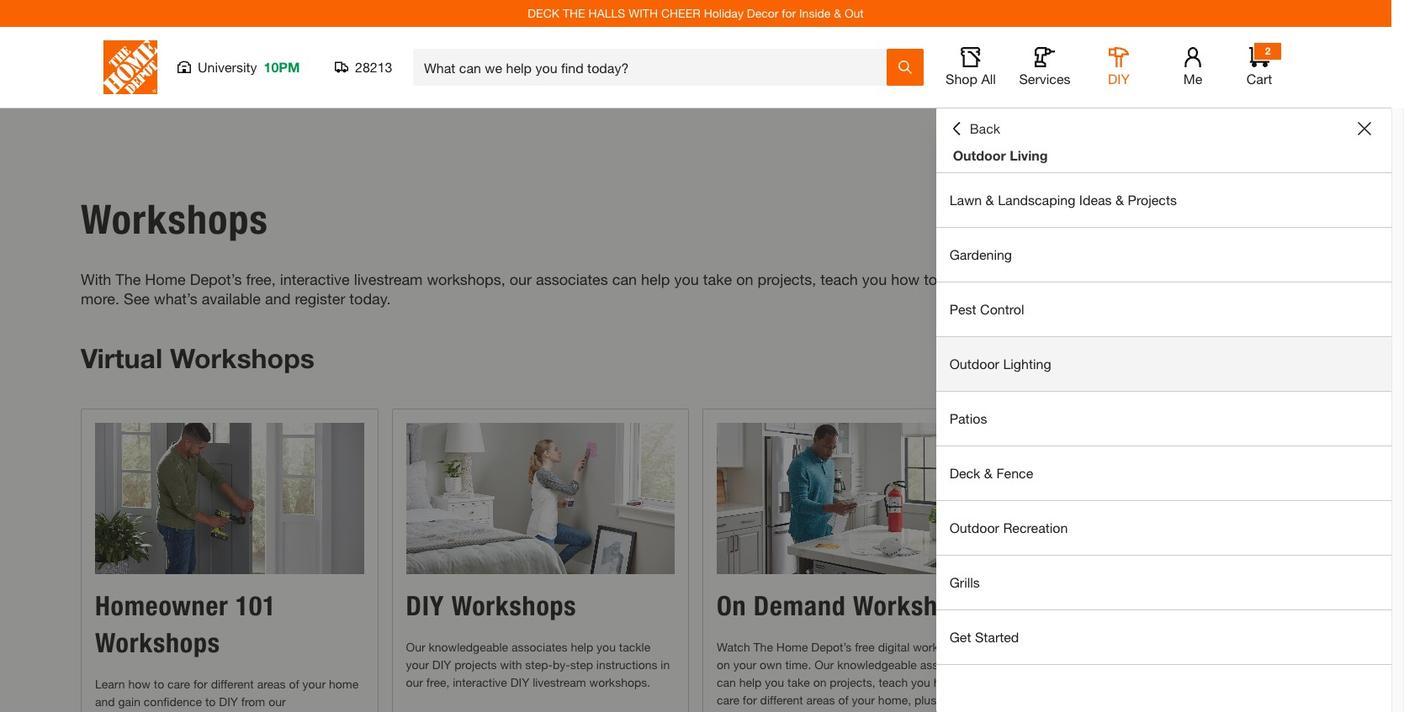 Task type: vqa. For each thing, say whether or not it's contained in the screenshot.
OF inside the Learn how to care for different areas of your home and gain confidence to DIY from our knowledgeable associates in our free, interacti
yes



Task type: describe. For each thing, give the bounding box(es) containing it.
teach inside with the home depot's free, interactive livestream workshops, our associates can help you take on projects, teach you how to care for different areas of your home, plus so much more. see what's available and register today.
[[820, 270, 858, 289]]

confidence
[[144, 695, 202, 709]]

our knowledgeable associates help you tackle your diy projects with step-by-step instructions in our free, interactive diy livestream workshops.
[[406, 640, 670, 690]]

to inside watch the home depot's free digital workshops on your own time. our knowledgeable associates can help you take on projects, teach you how to care for different areas of your home, plus so much more.
[[959, 675, 970, 690]]

me
[[1184, 71, 1203, 87]]

homeowner 101 workshops
[[95, 590, 276, 659]]

projects, inside with the home depot's free, interactive livestream workshops, our associates can help you take on projects, teach you how to care for different areas of your home, plus so much more. see what's available and register today.
[[758, 270, 816, 289]]

home, inside with the home depot's free, interactive livestream workshops, our associates can help you take on projects, teach you how to care for different areas of your home, plus so much more. see what's available and register today.
[[1149, 270, 1192, 289]]

services button
[[1018, 47, 1072, 88]]

step-
[[525, 658, 553, 672]]

much inside watch the home depot's free digital workshops on your own time. our knowledgeable associates can help you take on projects, teach you how to care for different areas of your home, plus so much more.
[[956, 693, 985, 707]]

get started
[[950, 629, 1019, 645]]

the home depot logo image
[[103, 40, 157, 94]]

get
[[950, 629, 971, 645]]

how inside with the home depot's free, interactive livestream workshops, our associates can help you take on projects, teach you how to care for different areas of your home, plus so much more. see what's available and register today.
[[891, 270, 920, 289]]

outdoor for outdoor recreation
[[950, 520, 999, 536]]

& right ideas
[[1116, 192, 1124, 208]]

gain
[[118, 695, 140, 709]]

outdoor lighting
[[950, 356, 1051, 372]]

free, inside with the home depot's free, interactive livestream workshops, our associates can help you take on projects, teach you how to care for different areas of your home, plus so much more. see what's available and register today.
[[246, 270, 276, 289]]

shop all
[[946, 71, 996, 87]]

pest control
[[950, 301, 1024, 317]]

deck the halls with cheer holiday decor for inside & out link
[[528, 6, 864, 20]]

university 10pm
[[198, 59, 300, 75]]

patios
[[950, 411, 987, 427]]

recreation
[[1003, 520, 1068, 536]]

feedback link image
[[1382, 284, 1404, 375]]

associates inside our knowledgeable associates help you tackle your diy projects with step-by-step instructions in our free, interactive diy livestream workshops.
[[512, 640, 568, 654]]

on demand workshops
[[717, 590, 978, 622]]

deck & fence
[[950, 465, 1033, 481]]

watch
[[717, 640, 750, 654]]

outdoor for outdoor living
[[953, 147, 1006, 163]]

kitchen fire extinguisher with easy mount bracket, 10 b:c, dry chemical, one-time use image
[[717, 423, 986, 574]]

and inside "learn how to care for different areas of your home and gain confidence to diy from our knowledgeable associates in our free, interacti"
[[95, 695, 115, 709]]

projects
[[455, 658, 497, 672]]

outdoor for outdoor lighting
[[950, 356, 999, 372]]

for left inside
[[782, 6, 796, 20]]

on inside with the home depot's free, interactive livestream workshops, our associates can help you take on projects, teach you how to care for different areas of your home, plus so much more. see what's available and register today.
[[736, 270, 753, 289]]

your inside with the home depot's free, interactive livestream workshops, our associates can help you take on projects, teach you how to care for different areas of your home, plus so much more. see what's available and register today.
[[1115, 270, 1145, 289]]

watch the home depot's free digital workshops on your own time. our knowledgeable associates can help you take on projects, teach you how to care for different areas of your home, plus so much more.
[[717, 640, 985, 713]]

services
[[1019, 71, 1071, 87]]

with
[[81, 270, 111, 289]]

how inside watch the home depot's free digital workshops on your own time. our knowledgeable associates can help you take on projects, teach you how to care for different areas of your home, plus so much more.
[[934, 675, 956, 690]]

outdoor lighting link
[[936, 337, 1392, 391]]

can inside watch the home depot's free digital workshops on your own time. our knowledgeable associates can help you take on projects, teach you how to care for different areas of your home, plus so much more.
[[717, 675, 736, 690]]

fence
[[996, 465, 1033, 481]]

projects
[[1128, 192, 1177, 208]]

the for watch
[[753, 640, 773, 654]]

2 horizontal spatial on
[[813, 675, 827, 690]]

of inside "learn how to care for different areas of your home and gain confidence to diy from our knowledgeable associates in our free, interacti"
[[289, 677, 299, 691]]

care inside watch the home depot's free digital workshops on your own time. our knowledgeable associates can help you take on projects, teach you how to care for different areas of your home, plus so much more.
[[717, 693, 740, 707]]

deck
[[950, 465, 981, 481]]

shop
[[946, 71, 978, 87]]

the for with
[[116, 270, 141, 289]]

with the home depot's free, interactive livestream workshops, our associates can help you take on projects, teach you how to care for different areas of your home, plus so much more. see what's available and register today.
[[81, 270, 1287, 308]]

grills
[[950, 575, 980, 591]]

your inside "learn how to care for different areas of your home and gain confidence to diy from our knowledgeable associates in our free, interacti"
[[303, 677, 326, 691]]

cart 2
[[1247, 45, 1272, 87]]

areas inside "learn how to care for different areas of your home and gain confidence to diy from our knowledgeable associates in our free, interacti"
[[257, 677, 286, 691]]

our inside our knowledgeable associates help you tackle your diy projects with step-by-step instructions in our free, interactive diy livestream workshops.
[[406, 675, 423, 690]]

what's
[[154, 289, 197, 308]]

today.
[[349, 289, 391, 308]]

outdoor recreation
[[950, 520, 1068, 536]]

2 in. flex putty knife image
[[406, 423, 675, 574]]

home for with
[[145, 270, 186, 289]]

deck
[[528, 6, 560, 20]]

your down 'free'
[[852, 693, 875, 707]]

gardening link
[[936, 228, 1392, 282]]

cheer
[[661, 6, 701, 20]]

our inside watch the home depot's free digital workshops on your own time. our knowledgeable associates can help you take on projects, teach you how to care for different areas of your home, plus so much more.
[[815, 658, 834, 672]]

diy inside diy button
[[1108, 71, 1130, 87]]

associates inside "learn how to care for different areas of your home and gain confidence to diy from our knowledgeable associates in our free, interacti"
[[178, 712, 234, 713]]

the
[[563, 6, 585, 20]]

28213
[[355, 59, 392, 75]]

lawn
[[950, 192, 982, 208]]

university
[[198, 59, 257, 75]]

holiday
[[704, 6, 744, 20]]

and inside with the home depot's free, interactive livestream workshops, our associates can help you take on projects, teach you how to care for different areas of your home, plus so much more. see what's available and register today.
[[265, 289, 291, 308]]

so inside with the home depot's free, interactive livestream workshops, our associates can help you take on projects, teach you how to care for different areas of your home, plus so much more. see what's available and register today.
[[1228, 270, 1245, 289]]

28213 button
[[335, 59, 393, 76]]

learn how to care for different areas of your home and gain confidence to diy from our knowledgeable associates in our free, interacti
[[95, 677, 359, 713]]

livestream inside our knowledgeable associates help you tackle your diy projects with step-by-step instructions in our free, interactive diy livestream workshops.
[[533, 675, 586, 690]]

pest
[[950, 301, 977, 317]]

associates inside watch the home depot's free digital workshops on your own time. our knowledgeable associates can help you take on projects, teach you how to care for different areas of your home, plus so much more.
[[920, 658, 976, 672]]

pest control link
[[936, 283, 1392, 337]]

deck & fence link
[[936, 447, 1392, 501]]

decor
[[747, 6, 779, 20]]

10pm
[[264, 59, 300, 75]]

workshops up the digital
[[853, 590, 978, 622]]

much inside with the home depot's free, interactive livestream workshops, our associates can help you take on projects, teach you how to care for different areas of your home, plus so much more. see what's available and register today.
[[1249, 270, 1287, 289]]

back button
[[950, 120, 1000, 137]]

help inside our knowledgeable associates help you tackle your diy projects with step-by-step instructions in our free, interactive diy livestream workshops.
[[571, 640, 593, 654]]

teach inside watch the home depot's free digital workshops on your own time. our knowledgeable associates can help you take on projects, teach you how to care for different areas of your home, plus so much more.
[[879, 675, 908, 690]]

time.
[[785, 658, 811, 672]]

workshops.
[[589, 675, 651, 690]]

shop all button
[[944, 47, 998, 88]]

see
[[124, 289, 150, 308]]

more. inside with the home depot's free, interactive livestream workshops, our associates can help you take on projects, teach you how to care for different areas of your home, plus so much more. see what's available and register today.
[[81, 289, 119, 308]]

projects, inside watch the home depot's free digital workshops on your own time. our knowledgeable associates can help you take on projects, teach you how to care for different areas of your home, plus so much more.
[[830, 675, 875, 690]]

inside
[[799, 6, 831, 20]]

grills link
[[936, 556, 1392, 610]]

living
[[1010, 147, 1048, 163]]

on
[[717, 590, 747, 622]]

control
[[980, 301, 1024, 317]]

in inside "learn how to care for different areas of your home and gain confidence to diy from our knowledgeable associates in our free, interacti"
[[237, 712, 246, 713]]

with
[[500, 658, 522, 672]]

free
[[855, 640, 875, 654]]

diy button
[[1092, 47, 1146, 88]]

our inside with the home depot's free, interactive livestream workshops, our associates can help you take on projects, teach you how to care for different areas of your home, plus so much more. see what's available and register today.
[[510, 270, 532, 289]]

home
[[329, 677, 359, 691]]

step
[[570, 658, 593, 672]]

take inside with the home depot's free, interactive livestream workshops, our associates can help you take on projects, teach you how to care for different areas of your home, plus so much more. see what's available and register today.
[[703, 270, 732, 289]]

for inside "learn how to care for different areas of your home and gain confidence to diy from our knowledgeable associates in our free, interacti"
[[193, 677, 208, 691]]



Task type: locate. For each thing, give the bounding box(es) containing it.
care inside "learn how to care for different areas of your home and gain confidence to diy from our knowledgeable associates in our free, interacti"
[[167, 677, 190, 691]]

care inside with the home depot's free, interactive livestream workshops, our associates can help you take on projects, teach you how to care for different areas of your home, plus so much more. see what's available and register today.
[[942, 270, 971, 289]]

0 vertical spatial our
[[406, 640, 425, 654]]

lighting
[[1003, 356, 1051, 372]]

1 vertical spatial of
[[289, 677, 299, 691]]

care down watch on the bottom right
[[717, 693, 740, 707]]

2
[[1265, 45, 1271, 57]]

areas down lawn & landscaping ideas & projects
[[1057, 270, 1094, 289]]

your inside our knowledgeable associates help you tackle your diy projects with step-by-step instructions in our free, interactive diy livestream workshops.
[[406, 658, 429, 672]]

interactive inside with the home depot's free, interactive livestream workshops, our associates can help you take on projects, teach you how to care for different areas of your home, plus so much more. see what's available and register today.
[[280, 270, 350, 289]]

2 horizontal spatial of
[[1098, 270, 1111, 289]]

depot's inside watch the home depot's free digital workshops on your own time. our knowledgeable associates can help you take on projects, teach you how to care for different areas of your home, plus so much more.
[[811, 640, 852, 654]]

1 horizontal spatial take
[[788, 675, 810, 690]]

our
[[510, 270, 532, 289], [406, 675, 423, 690], [269, 695, 286, 709], [250, 712, 267, 713]]

0 vertical spatial of
[[1098, 270, 1111, 289]]

workshops,
[[427, 270, 505, 289]]

get started link
[[936, 611, 1392, 665]]

our down from on the left bottom of the page
[[250, 712, 267, 713]]

depot's for free,
[[190, 270, 242, 289]]

0 vertical spatial much
[[1249, 270, 1287, 289]]

knowledgeable inside watch the home depot's free digital workshops on your own time. our knowledgeable associates can help you take on projects, teach you how to care for different areas of your home, plus so much more.
[[837, 658, 917, 672]]

outdoor recreation link
[[936, 501, 1392, 555]]

0 horizontal spatial so
[[940, 693, 952, 707]]

0 vertical spatial projects,
[[758, 270, 816, 289]]

started
[[975, 629, 1019, 645]]

depot's up available
[[190, 270, 242, 289]]

more. down with at the left
[[81, 289, 119, 308]]

0 vertical spatial different
[[997, 270, 1053, 289]]

home up what's
[[145, 270, 186, 289]]

home, inside watch the home depot's free digital workshops on your own time. our knowledgeable associates can help you take on projects, teach you how to care for different areas of your home, plus so much more.
[[878, 693, 911, 707]]

0 horizontal spatial much
[[956, 693, 985, 707]]

interactive down projects
[[453, 675, 507, 690]]

much
[[1249, 270, 1287, 289], [956, 693, 985, 707]]

1 vertical spatial take
[[788, 675, 810, 690]]

home for watch
[[776, 640, 808, 654]]

1 horizontal spatial home
[[776, 640, 808, 654]]

1 vertical spatial in
[[237, 712, 246, 713]]

depot's inside with the home depot's free, interactive livestream workshops, our associates can help you take on projects, teach you how to care for different areas of your home, plus so much more. see what's available and register today.
[[190, 270, 242, 289]]

take
[[703, 270, 732, 289], [788, 675, 810, 690]]

diy inside "learn how to care for different areas of your home and gain confidence to diy from our knowledgeable associates in our free, interacti"
[[219, 695, 238, 709]]

1 vertical spatial depot's
[[811, 640, 852, 654]]

free, inside "learn how to care for different areas of your home and gain confidence to diy from our knowledgeable associates in our free, interacti"
[[270, 712, 293, 713]]

1 vertical spatial the
[[753, 640, 773, 654]]

knowledgeable down 'free'
[[837, 658, 917, 672]]

2 vertical spatial on
[[813, 675, 827, 690]]

all
[[981, 71, 996, 87]]

outdoor down back button
[[953, 147, 1006, 163]]

of inside with the home depot's free, interactive livestream workshops, our associates can help you take on projects, teach you how to care for different areas of your home, plus so much more. see what's available and register today.
[[1098, 270, 1111, 289]]

for down watch on the bottom right
[[743, 693, 757, 707]]

1 vertical spatial projects,
[[830, 675, 875, 690]]

learn
[[95, 677, 125, 691]]

1 horizontal spatial interactive
[[453, 675, 507, 690]]

0 horizontal spatial livestream
[[354, 270, 423, 289]]

0 vertical spatial in
[[661, 658, 670, 672]]

2 vertical spatial help
[[739, 675, 762, 690]]

1 horizontal spatial and
[[265, 289, 291, 308]]

halls
[[589, 6, 625, 20]]

0 vertical spatial help
[[641, 270, 670, 289]]

0 horizontal spatial of
[[289, 677, 299, 691]]

how inside "learn how to care for different areas of your home and gain confidence to diy from our knowledgeable associates in our free, interacti"
[[128, 677, 150, 691]]

0 horizontal spatial help
[[571, 640, 593, 654]]

1 vertical spatial care
[[167, 677, 190, 691]]

&
[[834, 6, 841, 20], [986, 192, 994, 208], [1116, 192, 1124, 208], [984, 465, 993, 481]]

associates inside with the home depot's free, interactive livestream workshops, our associates can help you take on projects, teach you how to care for different areas of your home, plus so much more. see what's available and register today.
[[536, 270, 608, 289]]

own
[[760, 658, 782, 672]]

in inside our knowledgeable associates help you tackle your diy projects with step-by-step instructions in our free, interactive diy livestream workshops.
[[661, 658, 670, 672]]

home, down lawn & landscaping ideas & projects link
[[1149, 270, 1192, 289]]

landscaping
[[998, 192, 1076, 208]]

1 vertical spatial interactive
[[453, 675, 507, 690]]

areas inside watch the home depot's free digital workshops on your own time. our knowledgeable associates can help you take on projects, teach you how to care for different areas of your home, plus so much more.
[[806, 693, 835, 707]]

for
[[782, 6, 796, 20], [975, 270, 993, 289], [193, 677, 208, 691], [743, 693, 757, 707]]

1 vertical spatial home,
[[878, 693, 911, 707]]

2 horizontal spatial how
[[934, 675, 956, 690]]

2 vertical spatial different
[[760, 693, 803, 707]]

deck the halls with cheer holiday decor for inside & out
[[528, 6, 864, 20]]

interactive up the register
[[280, 270, 350, 289]]

1 horizontal spatial more.
[[717, 711, 747, 713]]

0 vertical spatial free,
[[246, 270, 276, 289]]

2 horizontal spatial care
[[942, 270, 971, 289]]

knowledgeable inside our knowledgeable associates help you tackle your diy projects with step-by-step instructions in our free, interactive diy livestream workshops.
[[429, 640, 508, 654]]

0 vertical spatial and
[[265, 289, 291, 308]]

2 vertical spatial outdoor
[[950, 520, 999, 536]]

diy
[[1108, 71, 1130, 87], [406, 590, 444, 622], [432, 658, 451, 672], [510, 675, 529, 690], [219, 695, 238, 709]]

0 vertical spatial so
[[1228, 270, 1245, 289]]

& left out
[[834, 6, 841, 20]]

help inside watch the home depot's free digital workshops on your own time. our knowledgeable associates can help you take on projects, teach you how to care for different areas of your home, plus so much more.
[[739, 675, 762, 690]]

0 horizontal spatial home,
[[878, 693, 911, 707]]

depot's for free
[[811, 640, 852, 654]]

0 vertical spatial can
[[612, 270, 637, 289]]

outdoor left lighting in the right of the page
[[950, 356, 999, 372]]

belleview venetian bronze single cylinder door handleset with cove door knob featuring smartkey security image
[[95, 423, 364, 574]]

0 vertical spatial depot's
[[190, 270, 242, 289]]

1 vertical spatial so
[[940, 693, 952, 707]]

our right workshops,
[[510, 270, 532, 289]]

0 horizontal spatial more.
[[81, 289, 119, 308]]

our right home
[[406, 675, 423, 690]]

knowledgeable up projects
[[429, 640, 508, 654]]

diy workshops
[[406, 590, 577, 622]]

different inside watch the home depot's free digital workshops on your own time. our knowledgeable associates can help you take on projects, teach you how to care for different areas of your home, plus so much more.
[[760, 693, 803, 707]]

workshops down homeowner
[[95, 627, 220, 659]]

our right from on the left bottom of the page
[[269, 695, 286, 709]]

care up 'confidence'
[[167, 677, 190, 691]]

0 horizontal spatial can
[[612, 270, 637, 289]]

home inside watch the home depot's free digital workshops on your own time. our knowledgeable associates can help you take on projects, teach you how to care for different areas of your home, plus so much more.
[[776, 640, 808, 654]]

1 horizontal spatial knowledgeable
[[429, 640, 508, 654]]

& right deck
[[984, 465, 993, 481]]

workshops down available
[[170, 342, 315, 374]]

outdoor down deck
[[950, 520, 999, 536]]

menu containing lawn & landscaping ideas & projects
[[936, 173, 1392, 666]]

the inside watch the home depot's free digital workshops on your own time. our knowledgeable associates can help you take on projects, teach you how to care for different areas of your home, plus so much more.
[[753, 640, 773, 654]]

0 horizontal spatial projects,
[[758, 270, 816, 289]]

1 vertical spatial help
[[571, 640, 593, 654]]

for up 'confidence'
[[193, 677, 208, 691]]

depot's
[[190, 270, 242, 289], [811, 640, 852, 654]]

plus inside with the home depot's free, interactive livestream workshops, our associates can help you take on projects, teach you how to care for different areas of your home, plus so much more. see what's available and register today.
[[1196, 270, 1224, 289]]

to
[[924, 270, 937, 289], [959, 675, 970, 690], [154, 677, 164, 691], [205, 695, 216, 709]]

in
[[661, 658, 670, 672], [237, 712, 246, 713]]

different
[[997, 270, 1053, 289], [211, 677, 254, 691], [760, 693, 803, 707]]

1 horizontal spatial depot's
[[811, 640, 852, 654]]

gardening
[[950, 247, 1012, 263]]

0 vertical spatial areas
[[1057, 270, 1094, 289]]

0 vertical spatial more.
[[81, 289, 119, 308]]

for inside watch the home depot's free digital workshops on your own time. our knowledgeable associates can help you take on projects, teach you how to care for different areas of your home, plus so much more.
[[743, 693, 757, 707]]

1 vertical spatial free,
[[426, 675, 450, 690]]

areas
[[1057, 270, 1094, 289], [257, 677, 286, 691], [806, 693, 835, 707]]

the up see
[[116, 270, 141, 289]]

1 vertical spatial much
[[956, 693, 985, 707]]

tackle
[[619, 640, 651, 654]]

different up from on the left bottom of the page
[[211, 677, 254, 691]]

lawn & landscaping ideas & projects link
[[936, 173, 1392, 227]]

0 vertical spatial the
[[116, 270, 141, 289]]

0 horizontal spatial knowledgeable
[[95, 712, 175, 713]]

digital
[[878, 640, 910, 654]]

for inside with the home depot's free, interactive livestream workshops, our associates can help you take on projects, teach you how to care for different areas of your home, plus so much more. see what's available and register today.
[[975, 270, 993, 289]]

1 horizontal spatial help
[[641, 270, 670, 289]]

take inside watch the home depot's free digital workshops on your own time. our knowledgeable associates can help you take on projects, teach you how to care for different areas of your home, plus so much more.
[[788, 675, 810, 690]]

help
[[641, 270, 670, 289], [571, 640, 593, 654], [739, 675, 762, 690]]

free,
[[246, 270, 276, 289], [426, 675, 450, 690], [270, 712, 293, 713]]

interactive inside our knowledgeable associates help you tackle your diy projects with step-by-step instructions in our free, interactive diy livestream workshops.
[[453, 675, 507, 690]]

0 vertical spatial knowledgeable
[[429, 640, 508, 654]]

your down watch on the bottom right
[[733, 658, 757, 672]]

your left projects
[[406, 658, 429, 672]]

0 horizontal spatial areas
[[257, 677, 286, 691]]

& right lawn
[[986, 192, 994, 208]]

workshops
[[81, 195, 268, 244], [170, 342, 315, 374], [452, 590, 577, 622], [853, 590, 978, 622], [95, 627, 220, 659]]

2 vertical spatial care
[[717, 693, 740, 707]]

2 vertical spatial free,
[[270, 712, 293, 713]]

2 vertical spatial areas
[[806, 693, 835, 707]]

1 horizontal spatial home,
[[1149, 270, 1192, 289]]

the
[[116, 270, 141, 289], [753, 640, 773, 654]]

1 vertical spatial more.
[[717, 711, 747, 713]]

different inside "learn how to care for different areas of your home and gain confidence to diy from our knowledgeable associates in our free, interacti"
[[211, 677, 254, 691]]

0 horizontal spatial interactive
[[280, 270, 350, 289]]

depot's left 'free'
[[811, 640, 852, 654]]

0 horizontal spatial plus
[[914, 693, 937, 707]]

1 horizontal spatial projects,
[[830, 675, 875, 690]]

1 vertical spatial plus
[[914, 693, 937, 707]]

1 vertical spatial on
[[717, 658, 730, 672]]

by-
[[553, 658, 570, 672]]

me button
[[1166, 47, 1220, 88]]

1 horizontal spatial of
[[838, 693, 849, 707]]

0 vertical spatial plus
[[1196, 270, 1224, 289]]

outdoor
[[953, 147, 1006, 163], [950, 356, 999, 372], [950, 520, 999, 536]]

can inside with the home depot's free, interactive livestream workshops, our associates can help you take on projects, teach you how to care for different areas of your home, plus so much more. see what's available and register today.
[[612, 270, 637, 289]]

livestream inside with the home depot's free, interactive livestream workshops, our associates can help you take on projects, teach you how to care for different areas of your home, plus so much more. see what's available and register today.
[[354, 270, 423, 289]]

0 vertical spatial interactive
[[280, 270, 350, 289]]

the inside with the home depot's free, interactive livestream workshops, our associates can help you take on projects, teach you how to care for different areas of your home, plus so much more. see what's available and register today.
[[116, 270, 141, 289]]

drawer close image
[[1358, 122, 1371, 135]]

2 horizontal spatial different
[[997, 270, 1053, 289]]

1 horizontal spatial in
[[661, 658, 670, 672]]

1 horizontal spatial different
[[760, 693, 803, 707]]

2 horizontal spatial areas
[[1057, 270, 1094, 289]]

plus
[[1196, 270, 1224, 289], [914, 693, 937, 707]]

from
[[241, 695, 265, 709]]

0 vertical spatial outdoor
[[953, 147, 1006, 163]]

can
[[612, 270, 637, 289], [717, 675, 736, 690]]

1 horizontal spatial can
[[717, 675, 736, 690]]

and down learn
[[95, 695, 115, 709]]

livestream up today.
[[354, 270, 423, 289]]

1 vertical spatial knowledgeable
[[837, 658, 917, 672]]

demand
[[754, 590, 846, 622]]

2 horizontal spatial knowledgeable
[[837, 658, 917, 672]]

0 horizontal spatial different
[[211, 677, 254, 691]]

how
[[891, 270, 920, 289], [934, 675, 956, 690], [128, 677, 150, 691]]

knowledgeable down gain at left
[[95, 712, 175, 713]]

0 vertical spatial home
[[145, 270, 186, 289]]

1 vertical spatial our
[[815, 658, 834, 672]]

virtual
[[81, 342, 163, 374]]

0 vertical spatial teach
[[820, 270, 858, 289]]

0 horizontal spatial our
[[406, 640, 425, 654]]

our inside our knowledgeable associates help you tackle your diy projects with step-by-step instructions in our free, interactive diy livestream workshops.
[[406, 640, 425, 654]]

0 horizontal spatial depot's
[[190, 270, 242, 289]]

1 horizontal spatial so
[[1228, 270, 1245, 289]]

areas down time.
[[806, 693, 835, 707]]

care up pest
[[942, 270, 971, 289]]

workshops inside homeowner 101 workshops
[[95, 627, 220, 659]]

more.
[[81, 289, 119, 308], [717, 711, 747, 713]]

interactive
[[280, 270, 350, 289], [453, 675, 507, 690]]

lawn & landscaping ideas & projects
[[950, 192, 1177, 208]]

101
[[236, 590, 276, 622]]

workshops
[[913, 640, 971, 654]]

areas up from on the left bottom of the page
[[257, 677, 286, 691]]

you inside our knowledgeable associates help you tackle your diy projects with step-by-step instructions in our free, interactive diy livestream workshops.
[[597, 640, 616, 654]]

virtual workshops
[[81, 342, 315, 374]]

different inside with the home depot's free, interactive livestream workshops, our associates can help you take on projects, teach you how to care for different areas of your home, plus so much more. see what's available and register today.
[[997, 270, 1053, 289]]

with
[[629, 6, 658, 20]]

1 vertical spatial and
[[95, 695, 115, 709]]

areas inside with the home depot's free, interactive livestream workshops, our associates can help you take on projects, teach you how to care for different areas of your home, plus so much more. see what's available and register today.
[[1057, 270, 1094, 289]]

0 vertical spatial on
[[736, 270, 753, 289]]

on
[[736, 270, 753, 289], [717, 658, 730, 672], [813, 675, 827, 690]]

your left home
[[303, 677, 326, 691]]

home up time.
[[776, 640, 808, 654]]

more. down watch on the bottom right
[[717, 711, 747, 713]]

plus inside watch the home depot's free digital workshops on your own time. our knowledgeable associates can help you take on projects, teach you how to care for different areas of your home, plus so much more.
[[914, 693, 937, 707]]

What can we help you find today? search field
[[424, 50, 886, 85]]

register
[[295, 289, 345, 308]]

knowledgeable inside "learn how to care for different areas of your home and gain confidence to diy from our knowledgeable associates in our free, interacti"
[[95, 712, 175, 713]]

instructions
[[596, 658, 658, 672]]

1 horizontal spatial plus
[[1196, 270, 1224, 289]]

1 horizontal spatial much
[[1249, 270, 1287, 289]]

and
[[265, 289, 291, 308], [95, 695, 115, 709]]

home inside with the home depot's free, interactive livestream workshops, our associates can help you take on projects, teach you how to care for different areas of your home, plus so much more. see what's available and register today.
[[145, 270, 186, 289]]

1 horizontal spatial on
[[736, 270, 753, 289]]

out
[[845, 6, 864, 20]]

the up own
[[753, 640, 773, 654]]

0 horizontal spatial how
[[128, 677, 150, 691]]

for down gardening
[[975, 270, 993, 289]]

0 horizontal spatial the
[[116, 270, 141, 289]]

associates
[[536, 270, 608, 289], [512, 640, 568, 654], [920, 658, 976, 672], [178, 712, 234, 713]]

cart
[[1247, 71, 1272, 87]]

to inside with the home depot's free, interactive livestream workshops, our associates can help you take on projects, teach you how to care for different areas of your home, plus so much more. see what's available and register today.
[[924, 270, 937, 289]]

2 vertical spatial knowledgeable
[[95, 712, 175, 713]]

workshops up what's
[[81, 195, 268, 244]]

0 vertical spatial care
[[942, 270, 971, 289]]

menu
[[936, 173, 1392, 666]]

more. inside watch the home depot's free digital workshops on your own time. our knowledgeable associates can help you take on projects, teach you how to care for different areas of your home, plus so much more.
[[717, 711, 747, 713]]

in down from on the left bottom of the page
[[237, 712, 246, 713]]

home,
[[1149, 270, 1192, 289], [878, 693, 911, 707]]

of inside watch the home depot's free digital workshops on your own time. our knowledgeable associates can help you take on projects, teach you how to care for different areas of your home, plus so much more.
[[838, 693, 849, 707]]

so inside watch the home depot's free digital workshops on your own time. our knowledgeable associates can help you take on projects, teach you how to care for different areas of your home, plus so much more.
[[940, 693, 952, 707]]

free, inside our knowledgeable associates help you tackle your diy projects with step-by-step instructions in our free, interactive diy livestream workshops.
[[426, 675, 450, 690]]

back
[[970, 120, 1000, 136]]

your down projects in the top right of the page
[[1115, 270, 1145, 289]]

2 horizontal spatial help
[[739, 675, 762, 690]]

1 vertical spatial can
[[717, 675, 736, 690]]

1 horizontal spatial teach
[[879, 675, 908, 690]]

outdoor living
[[953, 147, 1048, 163]]

different down own
[[760, 693, 803, 707]]

homeowner
[[95, 590, 228, 622]]

projects,
[[758, 270, 816, 289], [830, 675, 875, 690]]

help inside with the home depot's free, interactive livestream workshops, our associates can help you take on projects, teach you how to care for different areas of your home, plus so much more. see what's available and register today.
[[641, 270, 670, 289]]

1 horizontal spatial the
[[753, 640, 773, 654]]

1 horizontal spatial our
[[815, 658, 834, 672]]

livestream down by-
[[533, 675, 586, 690]]

0 horizontal spatial home
[[145, 270, 186, 289]]

patios link
[[936, 392, 1392, 446]]

different up control
[[997, 270, 1053, 289]]

workshops up with
[[452, 590, 577, 622]]

in right "instructions"
[[661, 658, 670, 672]]

and left the register
[[265, 289, 291, 308]]

teach
[[820, 270, 858, 289], [879, 675, 908, 690]]

home, down the digital
[[878, 693, 911, 707]]

0 horizontal spatial in
[[237, 712, 246, 713]]

ideas
[[1079, 192, 1112, 208]]



